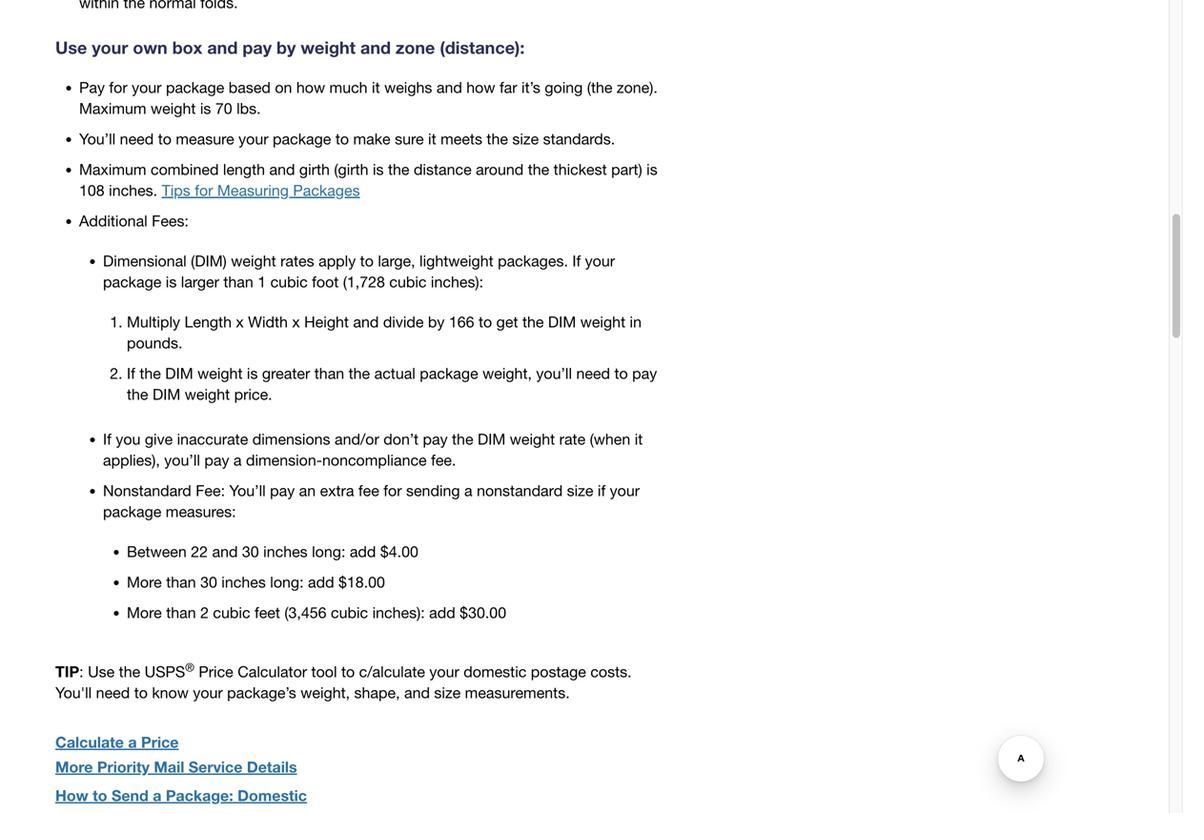 Task type: locate. For each thing, give the bounding box(es) containing it.
2
[[200, 604, 209, 622]]

price up the mail
[[141, 733, 179, 751]]

than inside if the dim weight is greater than the actual package weight, you'll need to pay the dim weight price.
[[314, 364, 344, 382]]

to left get
[[479, 313, 492, 331]]

need
[[120, 130, 154, 148], [576, 364, 610, 382], [96, 684, 130, 702]]

need down tip : use the usps ®
[[96, 684, 130, 702]]

1 horizontal spatial long:
[[312, 543, 346, 561]]

inches): down lightweight
[[431, 273, 484, 291]]

1 vertical spatial long:
[[270, 573, 304, 591]]

extra
[[320, 481, 354, 500]]

weight up 1
[[231, 252, 276, 270]]

add
[[350, 543, 376, 561], [308, 573, 334, 591], [429, 604, 456, 622]]

and inside multiply length x width x height and divide by 166 to get the dim weight in pounds.
[[353, 313, 379, 331]]

weight,
[[483, 364, 532, 382], [301, 684, 350, 702]]

size up around
[[513, 130, 539, 148]]

package down 166
[[420, 364, 478, 382]]

0 vertical spatial inches):
[[431, 273, 484, 291]]

0 horizontal spatial 30
[[200, 573, 217, 591]]

divide
[[383, 313, 424, 331]]

weight inside pay for your package based on how much it weighs and how far it's going (the zone). maximum weight is 70 lbs.
[[151, 99, 196, 117]]

0 horizontal spatial how
[[296, 78, 325, 96]]

package down "nonstandard"
[[103, 502, 162, 521]]

you
[[116, 430, 141, 448]]

more up how
[[55, 758, 93, 776]]

0 vertical spatial more
[[127, 573, 162, 591]]

pay
[[243, 37, 272, 58], [632, 364, 657, 382], [423, 430, 448, 448], [204, 451, 229, 469], [270, 481, 295, 500]]

larger
[[181, 273, 219, 291]]

you'll right fee:
[[229, 481, 266, 500]]

0 vertical spatial use
[[55, 37, 87, 58]]

1 horizontal spatial size
[[513, 130, 539, 148]]

weight up price.
[[198, 364, 243, 382]]

cubic right 2
[[213, 604, 250, 622]]

maximum combined length and girth (girth is the distance around the thickest part) is 108 inches.
[[79, 160, 658, 199]]

by left 166
[[428, 313, 445, 331]]

for right the tips
[[195, 181, 213, 199]]

1 horizontal spatial by
[[428, 313, 445, 331]]

calculate
[[55, 733, 124, 751]]

you'll need to measure your package to make sure it meets the size standards.
[[79, 130, 615, 148]]

$18.00
[[339, 573, 385, 591]]

2 vertical spatial more
[[55, 758, 93, 776]]

to up (1,728
[[360, 252, 374, 270]]

0 horizontal spatial you'll
[[164, 451, 200, 469]]

0 horizontal spatial for
[[109, 78, 127, 96]]

inches up more than 30 inches long: add $18.00
[[263, 543, 308, 561]]

is right (girth at the left of the page
[[373, 160, 384, 178]]

1 horizontal spatial use
[[88, 663, 115, 681]]

is left larger
[[166, 273, 177, 291]]

0 horizontal spatial it
[[372, 78, 380, 96]]

0 horizontal spatial by
[[277, 37, 296, 58]]

going
[[545, 78, 583, 96]]

size inside 'nonstandard fee: you'll pay an extra fee for sending a nonstandard size if your package measures:'
[[567, 481, 594, 500]]

0 vertical spatial maximum
[[79, 99, 146, 117]]

2 vertical spatial for
[[384, 481, 402, 500]]

price calculator tool to c/alculate your domestic postage costs. you'll need to know your package's weight, shape, and size measurements.
[[55, 663, 632, 702]]

need up "(when"
[[576, 364, 610, 382]]

1 vertical spatial it
[[428, 130, 436, 148]]

to down tip : use the usps ®
[[134, 684, 148, 702]]

pay
[[79, 78, 105, 96]]

more down between
[[127, 573, 162, 591]]

2 horizontal spatial if
[[573, 252, 581, 270]]

cubic
[[270, 273, 308, 291], [389, 273, 427, 291], [213, 604, 250, 622], [331, 604, 368, 622]]

more for more than 2 cubic feet (3,456 cubic inches): add $30.00
[[127, 604, 162, 622]]

for inside pay for your package based on how much it weighs and how far it's going (the zone). maximum weight is 70 lbs.
[[109, 78, 127, 96]]

to inside the dimensional (dim) weight rates apply to large, lightweight packages. if your package is larger than 1 cubic foot (1,728 cubic inches):
[[360, 252, 374, 270]]

long: down between 22 and 30 inches long: add $4.00
[[270, 573, 304, 591]]

a inside if you give inaccurate dimensions and/or don't pay the dim weight rate (when it applies), you'll pay a dimension-noncompliance fee.
[[234, 451, 242, 469]]

you'll
[[55, 684, 92, 702]]

you'll inside if the dim weight is greater than the actual package weight, you'll need to pay the dim weight price.
[[536, 364, 572, 382]]

weight left rate
[[510, 430, 555, 448]]

1 horizontal spatial weight,
[[483, 364, 532, 382]]

0 vertical spatial it
[[372, 78, 380, 96]]

maximum up "inches."
[[79, 160, 146, 178]]

your down own
[[132, 78, 162, 96]]

package up 70
[[166, 78, 224, 96]]

1 x from the left
[[236, 313, 244, 331]]

more priority mail service details link
[[55, 753, 663, 781]]

1 vertical spatial maximum
[[79, 160, 146, 178]]

0 vertical spatial by
[[277, 37, 296, 58]]

by up on
[[277, 37, 296, 58]]

0 horizontal spatial x
[[236, 313, 244, 331]]

0 vertical spatial long:
[[312, 543, 346, 561]]

a right sending
[[464, 481, 473, 500]]

add up more than 2 cubic feet (3,456 cubic inches): add $30.00
[[308, 573, 334, 591]]

1 vertical spatial need
[[576, 364, 610, 382]]

1 vertical spatial size
[[567, 481, 594, 500]]

the right around
[[528, 160, 550, 178]]

price.
[[234, 385, 272, 403]]

details
[[247, 758, 297, 776]]

inches):
[[431, 273, 484, 291], [373, 604, 425, 622]]

than inside the dimensional (dim) weight rates apply to large, lightweight packages. if your package is larger than 1 cubic foot (1,728 cubic inches):
[[224, 273, 253, 291]]

1 horizontal spatial for
[[195, 181, 213, 199]]

weight, inside price calculator tool to c/alculate your domestic postage costs. you'll need to know your package's weight, shape, and size measurements.
[[301, 684, 350, 702]]

1 vertical spatial for
[[195, 181, 213, 199]]

use inside tip : use the usps ®
[[88, 663, 115, 681]]

measure
[[176, 130, 234, 148]]

and inside pay for your package based on how much it weighs and how far it's going (the zone). maximum weight is 70 lbs.
[[437, 78, 462, 96]]

2 horizontal spatial it
[[635, 430, 643, 448]]

2 vertical spatial need
[[96, 684, 130, 702]]

if
[[573, 252, 581, 270], [127, 364, 135, 382], [103, 430, 111, 448]]

on
[[275, 78, 292, 96]]

standards.
[[543, 130, 615, 148]]

how to send a package: domestic link
[[55, 781, 663, 810]]

1 vertical spatial weight,
[[301, 684, 350, 702]]

0 horizontal spatial weight,
[[301, 684, 350, 702]]

rate
[[559, 430, 586, 448]]

your right if
[[610, 481, 640, 500]]

a down inaccurate
[[234, 451, 242, 469]]

weight up measure
[[151, 99, 196, 117]]

use right the :
[[88, 663, 115, 681]]

package
[[166, 78, 224, 96], [273, 130, 331, 148], [103, 273, 162, 291], [420, 364, 478, 382], [103, 502, 162, 521]]

0 vertical spatial 30
[[242, 543, 259, 561]]

combined
[[151, 160, 219, 178]]

1 vertical spatial add
[[308, 573, 334, 591]]

2 horizontal spatial size
[[567, 481, 594, 500]]

2 horizontal spatial add
[[429, 604, 456, 622]]

0 vertical spatial you'll
[[536, 364, 572, 382]]

a
[[234, 451, 242, 469], [464, 481, 473, 500], [128, 733, 137, 751], [153, 786, 162, 805]]

if inside if the dim weight is greater than the actual package weight, you'll need to pay the dim weight price.
[[127, 364, 135, 382]]

0 vertical spatial need
[[120, 130, 154, 148]]

weight, inside if the dim weight is greater than the actual package weight, you'll need to pay the dim weight price.
[[483, 364, 532, 382]]

for
[[109, 78, 127, 96], [195, 181, 213, 199], [384, 481, 402, 500]]

0 vertical spatial you'll
[[79, 130, 116, 148]]

by
[[277, 37, 296, 58], [428, 313, 445, 331]]

based
[[229, 78, 271, 96]]

2 vertical spatial it
[[635, 430, 643, 448]]

price right "®"
[[199, 663, 233, 681]]

than right greater
[[314, 364, 344, 382]]

fee.
[[431, 451, 456, 469]]

2 vertical spatial add
[[429, 604, 456, 622]]

your inside 'nonstandard fee: you'll pay an extra fee for sending a nonstandard size if your package measures:'
[[610, 481, 640, 500]]

size inside price calculator tool to c/alculate your domestic postage costs. you'll need to know your package's weight, shape, and size measurements.
[[434, 684, 461, 702]]

size left measurements.
[[434, 684, 461, 702]]

you'll down give
[[164, 451, 200, 469]]

2 maximum from the top
[[79, 160, 146, 178]]

price
[[199, 663, 233, 681], [141, 733, 179, 751]]

need inside if the dim weight is greater than the actual package weight, you'll need to pay the dim weight price.
[[576, 364, 610, 382]]

dim right get
[[548, 313, 576, 331]]

long:
[[312, 543, 346, 561], [270, 573, 304, 591]]

cubic down large, at left
[[389, 273, 427, 291]]

to right how
[[93, 786, 107, 805]]

dim inside multiply length x width x height and divide by 166 to get the dim weight in pounds.
[[548, 313, 576, 331]]

for right the fee
[[384, 481, 402, 500]]

package down dimensional
[[103, 273, 162, 291]]

between 22 and 30 inches long: add $4.00
[[127, 543, 419, 561]]

x left "width"
[[236, 313, 244, 331]]

how right on
[[296, 78, 325, 96]]

1 vertical spatial price
[[141, 733, 179, 751]]

the right get
[[523, 313, 544, 331]]

if for the
[[127, 364, 135, 382]]

and
[[207, 37, 238, 58], [361, 37, 391, 58], [437, 78, 462, 96], [269, 160, 295, 178], [353, 313, 379, 331], [212, 543, 238, 561], [404, 684, 430, 702]]

1 vertical spatial inches
[[222, 573, 266, 591]]

zone
[[396, 37, 435, 58]]

it
[[372, 78, 380, 96], [428, 130, 436, 148], [635, 430, 643, 448]]

sending
[[406, 481, 460, 500]]

1 horizontal spatial if
[[127, 364, 135, 382]]

calculate a price link
[[55, 732, 663, 753]]

your left the domestic
[[430, 663, 460, 681]]

the inside if you give inaccurate dimensions and/or don't pay the dim weight rate (when it applies), you'll pay a dimension-noncompliance fee.
[[452, 430, 474, 448]]

tip
[[55, 662, 79, 681]]

0 horizontal spatial add
[[308, 573, 334, 591]]

1 horizontal spatial inches):
[[431, 273, 484, 291]]

0 horizontal spatial use
[[55, 37, 87, 58]]

between
[[127, 543, 187, 561]]

inches): inside the dimensional (dim) weight rates apply to large, lightweight packages. if your package is larger than 1 cubic foot (1,728 cubic inches):
[[431, 273, 484, 291]]

weight left in
[[581, 313, 626, 331]]

how left far
[[467, 78, 495, 96]]

1 horizontal spatial you'll
[[229, 481, 266, 500]]

if down pounds.
[[127, 364, 135, 382]]

0 vertical spatial if
[[573, 252, 581, 270]]

long: up $18.00
[[312, 543, 346, 561]]

1 vertical spatial 30
[[200, 573, 217, 591]]

use up pay
[[55, 37, 87, 58]]

is
[[200, 99, 211, 117], [373, 160, 384, 178], [647, 160, 658, 178], [166, 273, 177, 291], [247, 364, 258, 382]]

1 vertical spatial by
[[428, 313, 445, 331]]

package inside if the dim weight is greater than the actual package weight, you'll need to pay the dim weight price.
[[420, 364, 478, 382]]

if left you
[[103, 430, 111, 448]]

and inside price calculator tool to c/alculate your domestic postage costs. you'll need to know your package's weight, shape, and size measurements.
[[404, 684, 430, 702]]

a up the priority
[[128, 733, 137, 751]]

it right the sure in the top left of the page
[[428, 130, 436, 148]]

0 horizontal spatial long:
[[270, 573, 304, 591]]

is left 70
[[200, 99, 211, 117]]

give
[[145, 430, 173, 448]]

and/or
[[335, 430, 379, 448]]

1 horizontal spatial x
[[292, 313, 300, 331]]

1 maximum from the top
[[79, 99, 146, 117]]

distance
[[414, 160, 472, 178]]

pay up based
[[243, 37, 272, 58]]

(girth
[[334, 160, 369, 178]]

weight
[[301, 37, 356, 58], [151, 99, 196, 117], [231, 252, 276, 270], [581, 313, 626, 331], [198, 364, 243, 382], [185, 385, 230, 403], [510, 430, 555, 448]]

it right "(when"
[[635, 430, 643, 448]]

0 horizontal spatial price
[[141, 733, 179, 751]]

the
[[487, 130, 508, 148], [388, 160, 410, 178], [528, 160, 550, 178], [523, 313, 544, 331], [140, 364, 161, 382], [349, 364, 370, 382], [127, 385, 148, 403], [452, 430, 474, 448], [119, 663, 140, 681]]

1 horizontal spatial how
[[467, 78, 495, 96]]

and right weighs
[[437, 78, 462, 96]]

2 vertical spatial size
[[434, 684, 461, 702]]

the inside multiply length x width x height and divide by 166 to get the dim weight in pounds.
[[523, 313, 544, 331]]

1 how from the left
[[296, 78, 325, 96]]

inches up feet
[[222, 573, 266, 591]]

add left "$30.00"
[[429, 604, 456, 622]]

how to send a package: domestic
[[55, 786, 307, 805]]

166
[[449, 313, 475, 331]]

package up girth at the top of page
[[273, 130, 331, 148]]

you'll up rate
[[536, 364, 572, 382]]

30
[[242, 543, 259, 561], [200, 573, 217, 591]]

inches
[[263, 543, 308, 561], [222, 573, 266, 591]]

x right "width"
[[292, 313, 300, 331]]

the up you
[[127, 385, 148, 403]]

2 vertical spatial if
[[103, 430, 111, 448]]

0 vertical spatial weight,
[[483, 364, 532, 382]]

1 vertical spatial if
[[127, 364, 135, 382]]

(dim)
[[191, 252, 227, 270]]

packages
[[293, 181, 360, 199]]

pay left an
[[270, 481, 295, 500]]

your down "®"
[[193, 684, 223, 702]]

and left divide
[[353, 313, 379, 331]]

tool
[[311, 663, 337, 681]]

than down "22"
[[166, 573, 196, 591]]

if right the packages.
[[573, 252, 581, 270]]

0 horizontal spatial size
[[434, 684, 461, 702]]

inches): down $18.00
[[373, 604, 425, 622]]

1 vertical spatial inches):
[[373, 604, 425, 622]]

dim
[[548, 313, 576, 331], [165, 364, 193, 382], [153, 385, 181, 403], [478, 430, 506, 448]]

1 horizontal spatial 30
[[242, 543, 259, 561]]

weighs
[[384, 78, 432, 96]]

2 horizontal spatial for
[[384, 481, 402, 500]]

you'll
[[536, 364, 572, 382], [164, 451, 200, 469]]

dim up give
[[153, 385, 181, 403]]

1 horizontal spatial you'll
[[536, 364, 572, 382]]

for for pay
[[109, 78, 127, 96]]

and down c/alculate
[[404, 684, 430, 702]]

1 horizontal spatial price
[[199, 663, 233, 681]]

dim up nonstandard
[[478, 430, 506, 448]]

your
[[92, 37, 128, 58], [132, 78, 162, 96], [239, 130, 269, 148], [585, 252, 615, 270], [610, 481, 640, 500], [430, 663, 460, 681], [193, 684, 223, 702]]

than left 1
[[224, 273, 253, 291]]

pay down in
[[632, 364, 657, 382]]

1 vertical spatial more
[[127, 604, 162, 622]]

price inside price calculator tool to c/alculate your domestic postage costs. you'll need to know your package's weight, shape, and size measurements.
[[199, 663, 233, 681]]

it right much
[[372, 78, 380, 96]]

2 how from the left
[[467, 78, 495, 96]]

1 vertical spatial use
[[88, 663, 115, 681]]

than
[[224, 273, 253, 291], [314, 364, 344, 382], [166, 573, 196, 591], [166, 604, 196, 622]]

0 horizontal spatial if
[[103, 430, 111, 448]]

0 vertical spatial for
[[109, 78, 127, 96]]

if inside if you give inaccurate dimensions and/or don't pay the dim weight rate (when it applies), you'll pay a dimension-noncompliance fee.
[[103, 430, 111, 448]]

your right the packages.
[[585, 252, 615, 270]]

if inside the dimensional (dim) weight rates apply to large, lightweight packages. if your package is larger than 1 cubic foot (1,728 cubic inches):
[[573, 252, 581, 270]]

1 vertical spatial you'll
[[164, 451, 200, 469]]

0 vertical spatial add
[[350, 543, 376, 561]]

weight inside multiply length x width x height and divide by 166 to get the dim weight in pounds.
[[581, 313, 626, 331]]

if for is
[[103, 430, 111, 448]]

add up $18.00
[[350, 543, 376, 561]]

and right box
[[207, 37, 238, 58]]

0 vertical spatial price
[[199, 663, 233, 681]]

know
[[152, 684, 189, 702]]

your left own
[[92, 37, 128, 58]]

0 horizontal spatial inches):
[[373, 604, 425, 622]]

the up around
[[487, 130, 508, 148]]

30 up more than 30 inches long: add $18.00
[[242, 543, 259, 561]]

pay inside if the dim weight is greater than the actual package weight, you'll need to pay the dim weight price.
[[632, 364, 657, 382]]

30 up 2
[[200, 573, 217, 591]]

maximum down pay
[[79, 99, 146, 117]]

and right "22"
[[212, 543, 238, 561]]

0 horizontal spatial you'll
[[79, 130, 116, 148]]

1 vertical spatial you'll
[[229, 481, 266, 500]]

1 horizontal spatial add
[[350, 543, 376, 561]]



Task type: describe. For each thing, give the bounding box(es) containing it.
don't
[[384, 430, 419, 448]]

your down "lbs." at the left of page
[[239, 130, 269, 148]]

than left 2
[[166, 604, 196, 622]]

you'll inside 'nonstandard fee: you'll pay an extra fee for sending a nonstandard size if your package measures:'
[[229, 481, 266, 500]]

pay up fee.
[[423, 430, 448, 448]]

additional
[[79, 212, 148, 230]]

your inside pay for your package based on how much it weighs and how far it's going (the zone). maximum weight is 70 lbs.
[[132, 78, 162, 96]]

0 vertical spatial size
[[513, 130, 539, 148]]

dimensional (dim) weight rates apply to large, lightweight packages. if your package is larger than 1 cubic foot (1,728 cubic inches):
[[103, 252, 615, 291]]

own
[[133, 37, 168, 58]]

is inside pay for your package based on how much it weighs and how far it's going (the zone). maximum weight is 70 lbs.
[[200, 99, 211, 117]]

22
[[191, 543, 208, 561]]

tips for measuring packages link
[[162, 181, 360, 199]]

it inside if you give inaccurate dimensions and/or don't pay the dim weight rate (when it applies), you'll pay a dimension-noncompliance fee.
[[635, 430, 643, 448]]

greater
[[262, 364, 310, 382]]

around
[[476, 160, 524, 178]]

thickest
[[554, 160, 607, 178]]

more than 2 cubic feet (3,456 cubic inches): add $30.00
[[127, 604, 507, 622]]

costs.
[[591, 663, 632, 681]]

girth
[[299, 160, 330, 178]]

for inside 'nonstandard fee: you'll pay an extra fee for sending a nonstandard size if your package measures:'
[[384, 481, 402, 500]]

maximum inside maximum combined length and girth (girth is the distance around the thickest part) is 108 inches.
[[79, 160, 146, 178]]

service
[[189, 758, 243, 776]]

a right send
[[153, 786, 162, 805]]

apply
[[319, 252, 356, 270]]

box
[[172, 37, 203, 58]]

package inside 'nonstandard fee: you'll pay an extra fee for sending a nonstandard size if your package measures:'
[[103, 502, 162, 521]]

the inside tip : use the usps ®
[[119, 663, 140, 681]]

inaccurate
[[177, 430, 248, 448]]

noncompliance
[[322, 451, 427, 469]]

®
[[185, 661, 194, 674]]

fee
[[359, 481, 379, 500]]

a inside 'nonstandard fee: you'll pay an extra fee for sending a nonstandard size if your package measures:'
[[464, 481, 473, 500]]

calculate a price more priority mail service details
[[55, 733, 297, 776]]

actual
[[374, 364, 416, 382]]

the down pounds.
[[140, 364, 161, 382]]

cubic down $18.00
[[331, 604, 368, 622]]

calculator
[[238, 663, 307, 681]]

length
[[185, 313, 232, 331]]

postage
[[531, 663, 586, 681]]

dim inside if you give inaccurate dimensions and/or don't pay the dim weight rate (when it applies), you'll pay a dimension-noncompliance fee.
[[478, 430, 506, 448]]

package inside pay for your package based on how much it weighs and how far it's going (the zone). maximum weight is 70 lbs.
[[166, 78, 224, 96]]

c/alculate
[[359, 663, 425, 681]]

weight up inaccurate
[[185, 385, 230, 403]]

applies),
[[103, 451, 160, 469]]

height
[[304, 313, 349, 331]]

the left 'actual' on the left of the page
[[349, 364, 370, 382]]

if you give inaccurate dimensions and/or don't pay the dim weight rate (when it applies), you'll pay a dimension-noncompliance fee.
[[103, 430, 643, 469]]

dimensional
[[103, 252, 187, 270]]

an
[[299, 481, 316, 500]]

more inside calculate a price more priority mail service details
[[55, 758, 93, 776]]

the down the sure in the top left of the page
[[388, 160, 410, 178]]

108
[[79, 181, 105, 199]]

nonstandard fee: you'll pay an extra fee for sending a nonstandard size if your package measures:
[[103, 481, 640, 521]]

maximum inside pay for your package based on how much it weighs and how far it's going (the zone). maximum weight is 70 lbs.
[[79, 99, 146, 117]]

measures:
[[166, 502, 236, 521]]

0 vertical spatial inches
[[263, 543, 308, 561]]

(when
[[590, 430, 631, 448]]

a inside calculate a price more priority mail service details
[[128, 733, 137, 751]]

price inside calculate a price more priority mail service details
[[141, 733, 179, 751]]

inches.
[[109, 181, 157, 199]]

package:
[[166, 786, 233, 805]]

nonstandard
[[103, 481, 191, 500]]

cubic down rates
[[270, 273, 308, 291]]

if
[[598, 481, 606, 500]]

to inside multiply length x width x height and divide by 166 to get the dim weight in pounds.
[[479, 313, 492, 331]]

multiply length x width x height and divide by 166 to get the dim weight in pounds.
[[127, 313, 642, 352]]

additional fees:
[[79, 212, 189, 230]]

packages.
[[498, 252, 568, 270]]

your inside the dimensional (dim) weight rates apply to large, lightweight packages. if your package is larger than 1 cubic foot (1,728 cubic inches):
[[585, 252, 615, 270]]

$30.00
[[460, 604, 507, 622]]

mail
[[154, 758, 184, 776]]

pay inside 'nonstandard fee: you'll pay an extra fee for sending a nonstandard size if your package measures:'
[[270, 481, 295, 500]]

weight up much
[[301, 37, 356, 58]]

make
[[353, 130, 391, 148]]

in
[[630, 313, 642, 331]]

width
[[248, 313, 288, 331]]

much
[[330, 78, 368, 96]]

is inside if the dim weight is greater than the actual package weight, you'll need to pay the dim weight price.
[[247, 364, 258, 382]]

measuring
[[217, 181, 289, 199]]

priority
[[97, 758, 150, 776]]

measurements.
[[465, 684, 570, 702]]

package inside the dimensional (dim) weight rates apply to large, lightweight packages. if your package is larger than 1 cubic foot (1,728 cubic inches):
[[103, 273, 162, 291]]

domestic
[[464, 663, 527, 681]]

(distance):
[[440, 37, 525, 58]]

pounds.
[[127, 334, 183, 352]]

package's
[[227, 684, 296, 702]]

1 horizontal spatial it
[[428, 130, 436, 148]]

fees:
[[152, 212, 189, 230]]

weight inside if you give inaccurate dimensions and/or don't pay the dim weight rate (when it applies), you'll pay a dimension-noncompliance fee.
[[510, 430, 555, 448]]

more than 30 inches long: add $18.00
[[127, 573, 385, 591]]

and left zone
[[361, 37, 391, 58]]

for for tips
[[195, 181, 213, 199]]

need inside price calculator tool to c/alculate your domestic postage costs. you'll need to know your package's weight, shape, and size measurements.
[[96, 684, 130, 702]]

pay for your package based on how much it weighs and how far it's going (the zone). maximum weight is 70 lbs.
[[79, 78, 658, 117]]

if the dim weight is greater than the actual package weight, you'll need to pay the dim weight price.
[[127, 364, 657, 403]]

dimension-
[[246, 451, 322, 469]]

(the
[[587, 78, 613, 96]]

length
[[223, 160, 265, 178]]

(3,456
[[285, 604, 327, 622]]

$4.00
[[380, 543, 419, 561]]

2 x from the left
[[292, 313, 300, 331]]

by inside multiply length x width x height and divide by 166 to get the dim weight in pounds.
[[428, 313, 445, 331]]

to inside if the dim weight is greater than the actual package weight, you'll need to pay the dim weight price.
[[615, 364, 628, 382]]

is inside the dimensional (dim) weight rates apply to large, lightweight packages. if your package is larger than 1 cubic foot (1,728 cubic inches):
[[166, 273, 177, 291]]

far
[[500, 78, 517, 96]]

nonstandard
[[477, 481, 563, 500]]

you'll inside if you give inaccurate dimensions and/or don't pay the dim weight rate (when it applies), you'll pay a dimension-noncompliance fee.
[[164, 451, 200, 469]]

(1,728
[[343, 273, 385, 291]]

is right part)
[[647, 160, 658, 178]]

rates
[[280, 252, 314, 270]]

feet
[[255, 604, 280, 622]]

dimensions
[[252, 430, 331, 448]]

lbs.
[[237, 99, 261, 117]]

dim down pounds.
[[165, 364, 193, 382]]

lightweight
[[420, 252, 494, 270]]

more for more than 30 inches long: add $18.00
[[127, 573, 162, 591]]

to left make
[[336, 130, 349, 148]]

tips
[[162, 181, 191, 199]]

to up combined on the top of the page
[[158, 130, 172, 148]]

multiply
[[127, 313, 180, 331]]

70
[[215, 99, 232, 117]]

how
[[55, 786, 88, 805]]

zone).
[[617, 78, 658, 96]]

weight inside the dimensional (dim) weight rates apply to large, lightweight packages. if your package is larger than 1 cubic foot (1,728 cubic inches):
[[231, 252, 276, 270]]

it inside pay for your package based on how much it weighs and how far it's going (the zone). maximum weight is 70 lbs.
[[372, 78, 380, 96]]

to right tool in the left of the page
[[341, 663, 355, 681]]

pay down inaccurate
[[204, 451, 229, 469]]

and inside maximum combined length and girth (girth is the distance around the thickest part) is 108 inches.
[[269, 160, 295, 178]]



Task type: vqa. For each thing, say whether or not it's contained in the screenshot.
middle "than"
no



